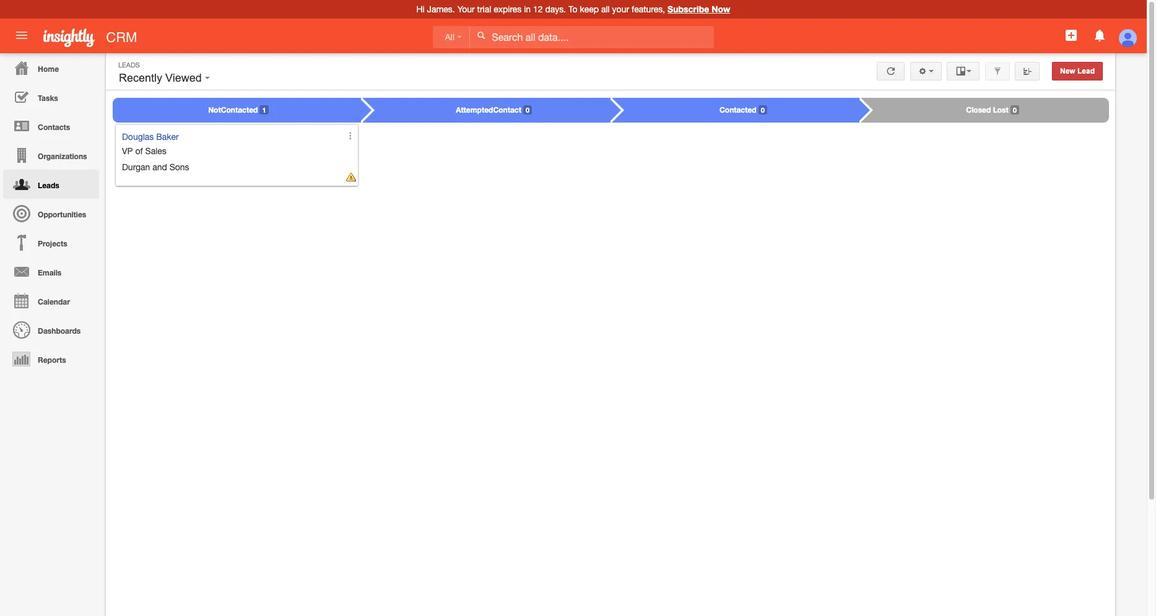 Task type: describe. For each thing, give the bounding box(es) containing it.
emails
[[38, 268, 61, 277]]

expires
[[494, 4, 522, 14]]

home
[[38, 64, 59, 74]]

now
[[712, 4, 730, 14]]

sales
[[145, 146, 166, 156]]

james.
[[427, 4, 455, 14]]

contacted
[[720, 105, 757, 115]]

reports
[[38, 356, 66, 365]]

recently viewed button
[[116, 69, 213, 87]]

lead
[[1078, 67, 1095, 76]]

new
[[1060, 67, 1076, 76]]

days.
[[545, 4, 566, 14]]

organizations
[[38, 152, 87, 161]]

projects link
[[3, 228, 99, 257]]

opportunities link
[[3, 199, 99, 228]]

tasks
[[38, 94, 58, 103]]

0 for attemptedcontact
[[526, 106, 530, 114]]

in
[[524, 4, 531, 14]]

projects
[[38, 239, 67, 248]]

navigation containing home
[[0, 53, 99, 373]]

durgan and sons
[[122, 162, 189, 172]]

1 vertical spatial leads
[[38, 181, 59, 190]]

attemptedcontact
[[456, 105, 521, 115]]

of
[[135, 146, 143, 156]]

durgan
[[122, 162, 150, 172]]

viewed
[[165, 72, 202, 84]]

opportunities
[[38, 210, 86, 219]]

0 for contacted
[[761, 106, 765, 114]]

dashboards
[[38, 326, 81, 336]]

your
[[612, 4, 629, 14]]

cog image
[[918, 67, 927, 76]]

dashboards link
[[3, 315, 99, 344]]

tasks link
[[3, 82, 99, 111]]

notifications image
[[1092, 28, 1107, 43]]

recently viewed
[[119, 72, 205, 84]]

sons
[[169, 162, 189, 172]]

recently
[[119, 72, 162, 84]]



Task type: locate. For each thing, give the bounding box(es) containing it.
show sidebar image
[[1023, 67, 1032, 76]]

Search all data.... text field
[[470, 26, 714, 48]]

0 right contacted on the top of the page
[[761, 106, 765, 114]]

and
[[152, 162, 167, 172]]

keep
[[580, 4, 599, 14]]

new lead link
[[1052, 62, 1103, 81]]

contacts link
[[3, 111, 99, 141]]

refresh list image
[[885, 67, 897, 76]]

3 0 from the left
[[1013, 106, 1017, 114]]

all
[[445, 32, 455, 42]]

12
[[533, 4, 543, 14]]

2 0 from the left
[[761, 106, 765, 114]]

organizations link
[[3, 141, 99, 170]]

notcontacted
[[208, 105, 258, 115]]

closed
[[966, 105, 991, 115]]

home link
[[3, 53, 99, 82]]

0 inside attemptedcontact 0
[[526, 106, 530, 114]]

0
[[526, 106, 530, 114], [761, 106, 765, 114], [1013, 106, 1017, 114]]

2 horizontal spatial 0
[[1013, 106, 1017, 114]]

douglas baker vp of sales
[[122, 132, 179, 156]]

1 0 from the left
[[526, 106, 530, 114]]

hi
[[417, 4, 425, 14]]

to
[[569, 4, 578, 14]]

0 right lost
[[1013, 106, 1017, 114]]

contacts
[[38, 123, 70, 132]]

vp
[[122, 146, 133, 156]]

subscribe now link
[[668, 4, 730, 14]]

calendar
[[38, 297, 70, 307]]

1 horizontal spatial leads
[[118, 61, 140, 69]]

all link
[[433, 26, 470, 48]]

white image
[[477, 31, 486, 40]]

new lead
[[1060, 67, 1095, 76]]

calendar link
[[3, 286, 99, 315]]

notcontacted 1
[[208, 105, 266, 115]]

hi james. your trial expires in 12 days. to keep all your features, subscribe now
[[417, 4, 730, 14]]

baker
[[156, 132, 179, 142]]

leads up opportunities link
[[38, 181, 59, 190]]

leads up recently
[[118, 61, 140, 69]]

0 vertical spatial leads
[[118, 61, 140, 69]]

crm
[[106, 30, 137, 45]]

lost
[[993, 105, 1009, 115]]

closed lost 0
[[966, 105, 1017, 115]]

trial
[[477, 4, 491, 14]]

0 horizontal spatial leads
[[38, 181, 59, 190]]

reports link
[[3, 344, 99, 373]]

1 horizontal spatial 0
[[761, 106, 765, 114]]

0 inside closed lost 0
[[1013, 106, 1017, 114]]

show list view filters image
[[993, 67, 1002, 76]]

leads
[[118, 61, 140, 69], [38, 181, 59, 190]]

0 inside contacted 0
[[761, 106, 765, 114]]

emails link
[[3, 257, 99, 286]]

0 right attemptedcontact
[[526, 106, 530, 114]]

leads link
[[3, 170, 99, 199]]

douglas baker link
[[122, 132, 179, 142]]

1
[[262, 106, 266, 114]]

douglas
[[122, 132, 154, 142]]

features,
[[632, 4, 665, 14]]

all
[[601, 4, 610, 14]]

attemptedcontact 0
[[456, 105, 530, 115]]

your
[[457, 4, 475, 14]]

contacted 0
[[720, 105, 765, 115]]

0 horizontal spatial 0
[[526, 106, 530, 114]]

subscribe
[[668, 4, 709, 14]]

navigation
[[0, 53, 99, 373]]



Task type: vqa. For each thing, say whether or not it's contained in the screenshot.
Select inside button
no



